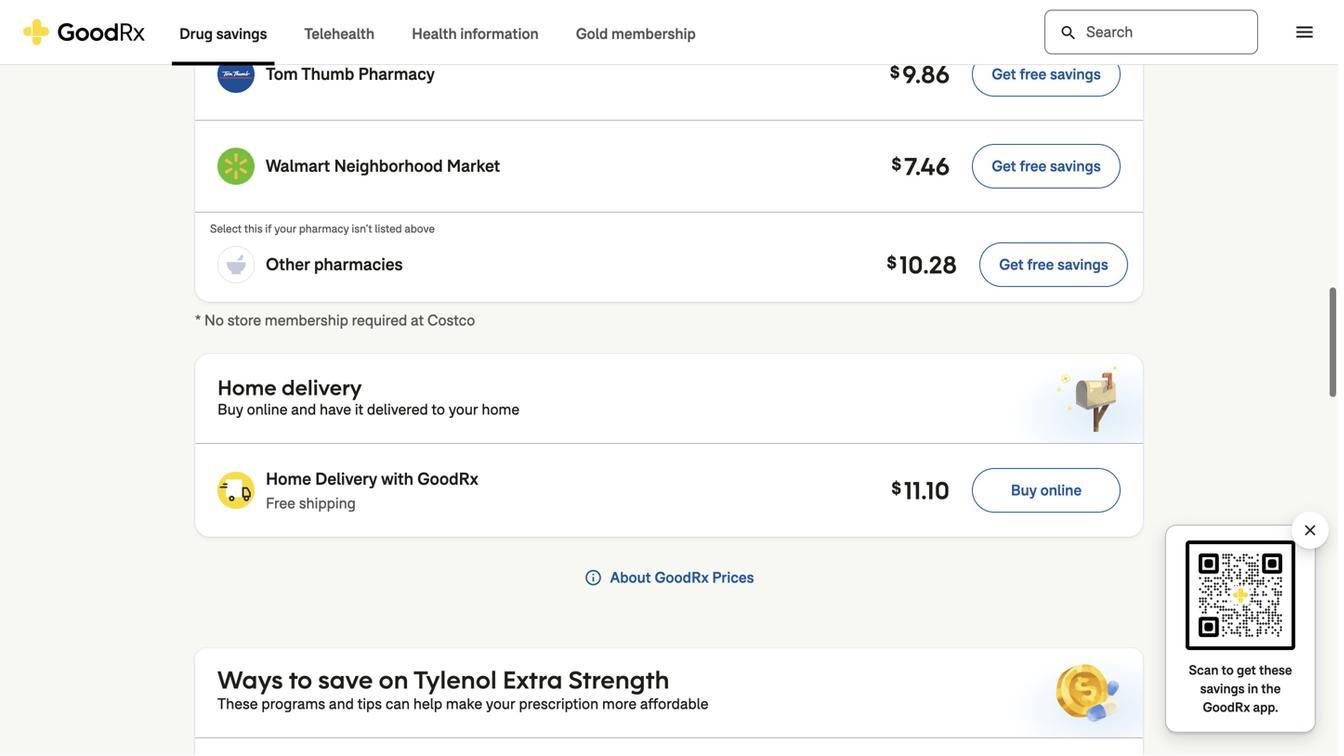 Task type: locate. For each thing, give the bounding box(es) containing it.
and left 'tips'
[[329, 695, 354, 714]]

0 vertical spatial goodrx
[[417, 468, 478, 490]]

0 vertical spatial buy
[[217, 400, 243, 420]]

* no store membership required at costco
[[195, 311, 475, 330]]

1 vertical spatial get free savings
[[992, 157, 1101, 176]]

pharmacy
[[299, 222, 349, 236]]

1 vertical spatial your
[[449, 400, 478, 420]]

to inside scan to get these savings in the goodrx app.
[[1222, 662, 1234, 679]]

2 horizontal spatial your
[[486, 695, 515, 714]]

select this if your pharmacy isn't listed above
[[210, 222, 435, 236]]

$ inside $ 9.86
[[890, 61, 902, 83]]

free
[[266, 494, 295, 513]]

help
[[413, 695, 442, 714]]

0 horizontal spatial your
[[274, 222, 296, 236]]

store
[[227, 311, 261, 330]]

home up free
[[266, 468, 311, 490]]

7.46
[[904, 151, 950, 182]]

drug savings
[[179, 24, 267, 44]]

menu
[[1294, 21, 1316, 43]]

0 horizontal spatial goodrx
[[417, 468, 478, 490]]

info
[[584, 569, 603, 587]]

membership right gold on the left
[[611, 24, 696, 44]]

1 vertical spatial online
[[1040, 481, 1082, 500]]

info about goodrx prices
[[584, 568, 754, 588]]

delivery
[[282, 374, 362, 401]]

other
[[266, 254, 310, 276]]

delivered
[[367, 400, 428, 420]]

dialog
[[0, 0, 1338, 755]]

get right "10.28"
[[999, 255, 1024, 275]]

list of home delivery prices region
[[195, 354, 1143, 537]]

get right 9.86
[[992, 65, 1016, 84]]

0 vertical spatial membership
[[611, 24, 696, 44]]

savings
[[216, 24, 267, 44], [1050, 65, 1101, 84], [1050, 157, 1101, 176], [1057, 255, 1108, 275], [1200, 681, 1245, 698]]

home for home delivery
[[217, 374, 277, 401]]

Search text field
[[1044, 10, 1258, 54]]

0 vertical spatial online
[[247, 400, 288, 420]]

2 vertical spatial goodrx
[[1203, 699, 1250, 716]]

$ 9.86
[[890, 59, 950, 90]]

1 horizontal spatial online
[[1040, 481, 1082, 500]]

listed
[[375, 222, 402, 236]]

required
[[352, 311, 407, 330]]

free for 7.46
[[1020, 157, 1047, 176]]

tom thumb pharmacy
[[266, 63, 435, 85]]

0 vertical spatial get free savings
[[992, 65, 1101, 84]]

$ inside $ 11.10
[[891, 478, 903, 499]]

1 horizontal spatial and
[[329, 695, 354, 714]]

to left get
[[1222, 662, 1234, 679]]

$
[[890, 61, 902, 83], [892, 153, 903, 175], [887, 252, 899, 274], [891, 478, 903, 499]]

to for the
[[1222, 662, 1234, 679]]

buy
[[217, 400, 243, 420], [1011, 481, 1037, 500]]

scan to get these savings in the goodrx app.
[[1189, 662, 1292, 716]]

1 vertical spatial free
[[1020, 157, 1047, 176]]

to left save
[[289, 664, 312, 696]]

to for strength
[[289, 664, 312, 696]]

free
[[1020, 65, 1047, 84], [1020, 157, 1047, 176], [1027, 255, 1054, 275]]

to inside ways to save on tylenol extra strength these programs and tips can help make your prescription more affordable
[[289, 664, 312, 696]]

tylenol
[[414, 664, 497, 696]]

0 horizontal spatial buy
[[217, 400, 243, 420]]

0 vertical spatial home
[[217, 374, 277, 401]]

mailbox image
[[1054, 365, 1121, 432]]

your right if
[[274, 222, 296, 236]]

to right delivered
[[432, 400, 445, 420]]

home
[[217, 374, 277, 401], [266, 468, 311, 490]]

$ left the 7.46
[[892, 153, 903, 175]]

membership down other
[[265, 311, 348, 330]]

menu button
[[1284, 12, 1325, 53]]

0 horizontal spatial online
[[247, 400, 288, 420]]

$ inside $ 7.46
[[892, 153, 903, 175]]

list of pharmacy prices region
[[195, 0, 1143, 302]]

home inside home delivery with goodrx free shipping
[[266, 468, 311, 490]]

the
[[1261, 681, 1281, 698]]

online inside home delivery buy online and have it delivered to your home
[[247, 400, 288, 420]]

2 horizontal spatial to
[[1222, 662, 1234, 679]]

savings for tom thumb pharmacy
[[1050, 65, 1101, 84]]

1 vertical spatial home
[[266, 468, 311, 490]]

2 vertical spatial get free savings
[[999, 255, 1108, 275]]

and inside home delivery buy online and have it delivered to your home
[[291, 400, 316, 420]]

logo of home delivery with goodrx image
[[217, 472, 255, 509]]

1 horizontal spatial your
[[449, 400, 478, 420]]

drug savings link
[[161, 0, 286, 66]]

get
[[992, 65, 1016, 84], [992, 157, 1016, 176], [999, 255, 1024, 275]]

1 horizontal spatial goodrx
[[655, 568, 709, 588]]

delivery
[[315, 468, 377, 490]]

goodrx inside scan to get these savings in the goodrx app.
[[1203, 699, 1250, 716]]

and inside ways to save on tylenol extra strength these programs and tips can help make your prescription more affordable
[[329, 695, 354, 714]]

$ 7.46
[[892, 151, 950, 182]]

and left have at the left of the page
[[291, 400, 316, 420]]

your right make
[[486, 695, 515, 714]]

1 horizontal spatial to
[[432, 400, 445, 420]]

online
[[247, 400, 288, 420], [1040, 481, 1082, 500]]

2 vertical spatial free
[[1027, 255, 1054, 275]]

goodrx right about
[[655, 568, 709, 588]]

goodrx yellow cross logo image
[[22, 19, 146, 45]]

goodrx down in
[[1203, 699, 1250, 716]]

home inside home delivery buy online and have it delivered to your home
[[217, 374, 277, 401]]

1 vertical spatial and
[[329, 695, 354, 714]]

pharmacy
[[358, 63, 435, 85]]

goodrx inside home delivery with goodrx free shipping
[[417, 468, 478, 490]]

your inside list of pharmacy prices region
[[274, 222, 296, 236]]

logo of walmart neighborhood market image
[[217, 148, 255, 185]]

prescription
[[519, 695, 599, 714]]

health information link
[[393, 0, 557, 66]]

get free savings for 10.28
[[999, 255, 1108, 275]]

$ left 11.10
[[891, 478, 903, 499]]

to inside home delivery buy online and have it delivered to your home
[[432, 400, 445, 420]]

get right the 7.46
[[992, 157, 1016, 176]]

gold
[[576, 24, 608, 44]]

home delivery with goodrx free shipping
[[266, 468, 478, 513]]

$ inside $ 10.28
[[887, 252, 899, 274]]

gold membership
[[576, 24, 696, 44]]

and
[[291, 400, 316, 420], [329, 695, 354, 714]]

goodrx right with
[[417, 468, 478, 490]]

0 horizontal spatial and
[[291, 400, 316, 420]]

if
[[265, 222, 272, 236]]

0 vertical spatial your
[[274, 222, 296, 236]]

home down store
[[217, 374, 277, 401]]

affordable
[[640, 695, 709, 714]]

buy inside home delivery buy online and have it delivered to your home
[[217, 400, 243, 420]]

health
[[412, 24, 457, 44]]

to
[[432, 400, 445, 420], [1222, 662, 1234, 679], [289, 664, 312, 696]]

save
[[318, 664, 373, 696]]

$ left "10.28"
[[887, 252, 899, 274]]

0 horizontal spatial to
[[289, 664, 312, 696]]

1 vertical spatial membership
[[265, 311, 348, 330]]

1 horizontal spatial buy
[[1011, 481, 1037, 500]]

make
[[446, 695, 482, 714]]

1 vertical spatial goodrx
[[655, 568, 709, 588]]

$ left 9.86
[[890, 61, 902, 83]]

2 horizontal spatial goodrx
[[1203, 699, 1250, 716]]

2 vertical spatial get
[[999, 255, 1024, 275]]

your left home
[[449, 400, 478, 420]]

ways to save on tylenol extra strength these programs and tips can help make your prescription more affordable
[[217, 664, 709, 714]]

home
[[482, 400, 520, 420]]

0 vertical spatial and
[[291, 400, 316, 420]]

logo of tom thumb pharmacy image
[[217, 56, 255, 93]]

your
[[274, 222, 296, 236], [449, 400, 478, 420], [486, 695, 515, 714]]

$ for 11.10
[[891, 478, 903, 499]]

gold membership link
[[557, 0, 714, 66]]

goodrx
[[417, 468, 478, 490], [655, 568, 709, 588], [1203, 699, 1250, 716]]

search
[[1059, 24, 1078, 42]]

health information
[[412, 24, 539, 44]]

get free savings
[[992, 65, 1101, 84], [992, 157, 1101, 176], [999, 255, 1108, 275]]

1 horizontal spatial membership
[[611, 24, 696, 44]]

1 vertical spatial buy
[[1011, 481, 1037, 500]]

2 vertical spatial your
[[486, 695, 515, 714]]

1 vertical spatial get
[[992, 157, 1016, 176]]

savings for other pharmacies
[[1057, 255, 1108, 275]]



Task type: vqa. For each thing, say whether or not it's contained in the screenshot.
Strength
yes



Task type: describe. For each thing, give the bounding box(es) containing it.
prices
[[712, 568, 754, 588]]

*
[[195, 311, 201, 330]]

on
[[379, 664, 409, 696]]

app.
[[1253, 699, 1278, 716]]

costco
[[427, 311, 475, 330]]

your inside home delivery buy online and have it delivered to your home
[[449, 400, 478, 420]]

programs
[[261, 695, 325, 714]]

strength
[[568, 664, 670, 696]]

11.10
[[904, 475, 950, 506]]

0 vertical spatial get
[[992, 65, 1016, 84]]

tips
[[357, 695, 382, 714]]

these
[[217, 695, 258, 714]]

neighborhood
[[334, 155, 443, 177]]

market
[[447, 155, 500, 177]]

isn't
[[352, 222, 372, 236]]

free for 10.28
[[1027, 255, 1054, 275]]

select
[[210, 222, 242, 236]]

$ for 7.46
[[892, 153, 903, 175]]

clear button
[[1301, 521, 1320, 540]]

telehealth
[[304, 24, 375, 44]]

savings inside 'link'
[[216, 24, 267, 44]]

pharmacies
[[314, 254, 403, 276]]

at
[[411, 311, 424, 330]]

$ 11.10
[[891, 475, 950, 506]]

in
[[1248, 681, 1258, 698]]

get
[[1237, 662, 1256, 679]]

ways to save on tylenol extra strength region
[[195, 649, 1143, 755]]

extra
[[503, 664, 563, 696]]

get free savings for 7.46
[[992, 157, 1101, 176]]

home for home delivery with goodrx
[[266, 468, 311, 490]]

clear
[[1301, 521, 1320, 540]]

it
[[355, 400, 363, 420]]

logo of other pharmacies image
[[217, 246, 255, 283]]

tom
[[266, 63, 298, 85]]

home delivery buy online and have it delivered to your home
[[217, 374, 520, 420]]

savings inside scan to get these savings in the goodrx app.
[[1200, 681, 1245, 698]]

have
[[320, 400, 351, 420]]

these
[[1259, 662, 1292, 679]]

more
[[602, 695, 637, 714]]

search search field
[[1044, 10, 1258, 54]]

telehealth link
[[286, 0, 393, 66]]

thumb
[[301, 63, 354, 85]]

walmart
[[266, 155, 330, 177]]

get for 10.28
[[999, 255, 1024, 275]]

this
[[244, 222, 263, 236]]

scan
[[1189, 662, 1219, 679]]

drug
[[179, 24, 213, 44]]

9.86
[[903, 59, 950, 90]]

information
[[460, 24, 539, 44]]

0 vertical spatial free
[[1020, 65, 1047, 84]]

can
[[385, 695, 410, 714]]

with
[[381, 468, 414, 490]]

no
[[204, 311, 224, 330]]

ways
[[217, 664, 283, 696]]

gold coin image
[[1054, 660, 1121, 727]]

shipping
[[299, 494, 356, 513]]

get for 7.46
[[992, 157, 1016, 176]]

$ for 9.86
[[890, 61, 902, 83]]

0 horizontal spatial membership
[[265, 311, 348, 330]]

10.28
[[900, 249, 957, 281]]

above
[[405, 222, 435, 236]]

walmart neighborhood market
[[266, 155, 500, 177]]

other pharmacies
[[266, 254, 403, 276]]

savings for walmart neighborhood market
[[1050, 157, 1101, 176]]

$ for 10.28
[[887, 252, 899, 274]]

buy online
[[1011, 481, 1082, 500]]

$ 10.28
[[887, 249, 957, 281]]

your inside ways to save on tylenol extra strength these programs and tips can help make your prescription more affordable
[[486, 695, 515, 714]]

about
[[610, 568, 651, 588]]



